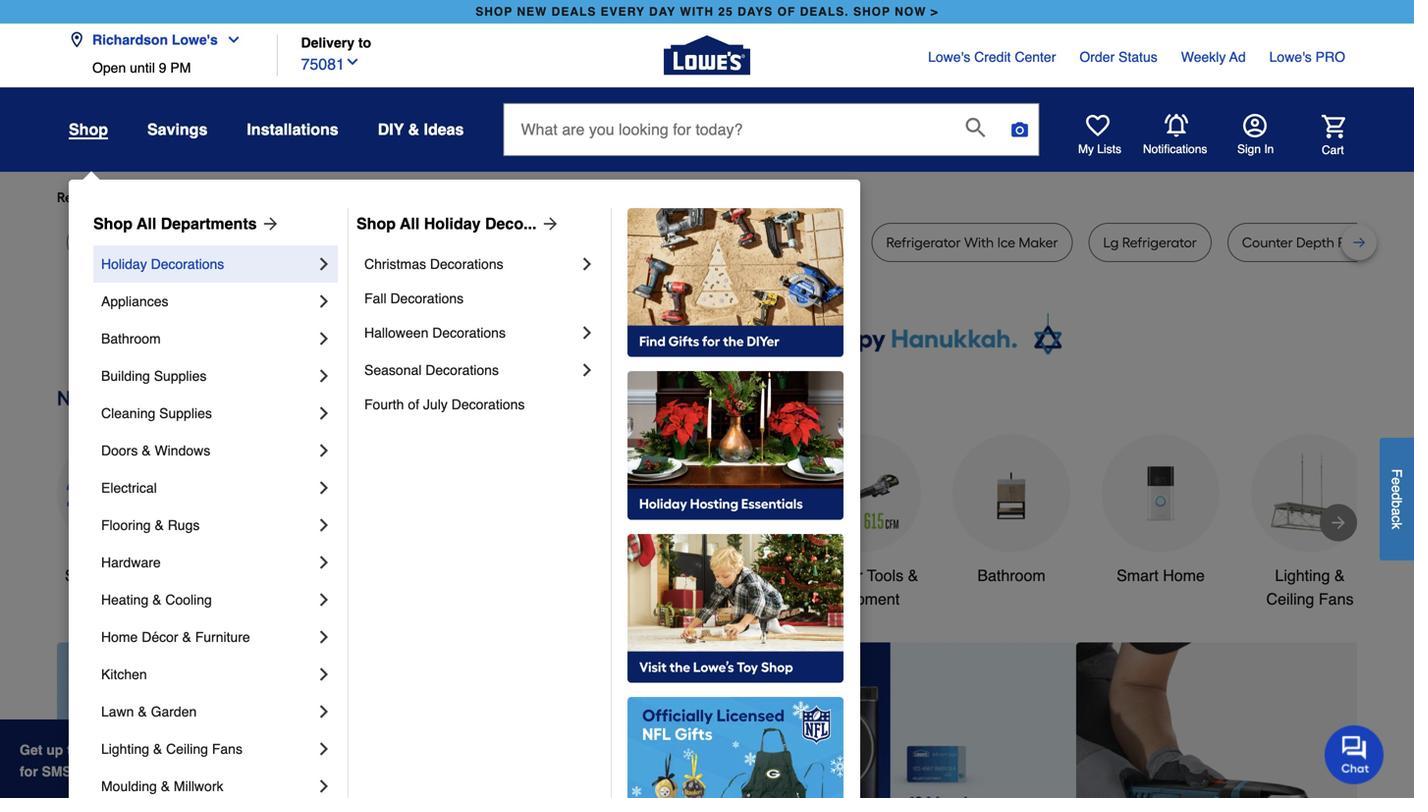 Task type: vqa. For each thing, say whether or not it's contained in the screenshot.
the Electrical link
yes



Task type: describe. For each thing, give the bounding box(es) containing it.
shop button
[[69, 120, 108, 139]]

midea for midea refrigerator
[[201, 234, 241, 251]]

k
[[1389, 523, 1405, 529]]

weekly ad link
[[1181, 47, 1246, 67]]

9
[[159, 60, 166, 76]]

refrigerator with ice maker
[[886, 234, 1058, 251]]

0 horizontal spatial ceiling
[[166, 741, 208, 757]]

faucets
[[713, 567, 769, 585]]

my lists link
[[1078, 114, 1122, 157]]

6 refrigerator from the left
[[1338, 234, 1413, 251]]

weekly ad
[[1181, 49, 1246, 65]]

bathroom button
[[953, 435, 1070, 588]]

counter depth refrigerator
[[1242, 234, 1413, 251]]

electrical
[[101, 480, 157, 496]]

$50
[[124, 742, 147, 758]]

deals.
[[800, 5, 849, 19]]

2 refrigerator from the left
[[244, 234, 319, 251]]

for inside heading
[[215, 189, 233, 206]]

kitchen for kitchen faucets
[[657, 567, 709, 585]]

moulding & millwork
[[101, 779, 223, 795]]

supplies for cleaning supplies
[[159, 406, 212, 421]]

french
[[364, 234, 406, 251]]

appliances
[[101, 294, 168, 309]]

home décor & furniture
[[101, 630, 250, 645]]

& for diy & ideas button
[[408, 120, 419, 138]]

shop for shop all deals
[[65, 567, 101, 585]]

chevron right image for kitchen
[[314, 665, 334, 685]]

shop for shop
[[69, 120, 108, 138]]

visit the lowe's toy shop. image
[[628, 534, 844, 684]]

lists
[[1097, 142, 1122, 156]]

shop all departments link
[[93, 212, 280, 236]]

4 refrigerator from the left
[[886, 234, 961, 251]]

home inside smart home button
[[1163, 567, 1205, 585]]

notifications
[[1143, 142, 1207, 156]]

fall decorations
[[364, 291, 464, 306]]

for inside get up to $5 off $50 when you sign up for sms
[[20, 764, 38, 780]]

0 horizontal spatial lighting & ceiling fans
[[101, 741, 243, 757]]

diy & ideas
[[378, 120, 464, 138]]

5 refrigerator from the left
[[1122, 234, 1197, 251]]

& for lawn & garden link at the bottom left of the page
[[138, 704, 147, 720]]

fall
[[364, 291, 387, 306]]

chat invite button image
[[1325, 725, 1385, 785]]

moulding & millwork link
[[101, 768, 314, 798]]

christmas
[[364, 256, 426, 272]]

shop all holiday deco...
[[356, 215, 537, 233]]

of
[[408, 397, 419, 412]]

off
[[103, 742, 120, 758]]

f e e d b a c k
[[1389, 469, 1405, 529]]

shop all deals button
[[57, 435, 175, 588]]

cleaning
[[101, 406, 155, 421]]

chevron right image for seasonal decorations
[[577, 360, 597, 380]]

seasonal decorations
[[364, 362, 499, 378]]

you
[[190, 742, 214, 758]]

days
[[738, 5, 773, 19]]

chevron right image for home décor & furniture
[[314, 628, 334, 647]]

sign in button
[[1237, 114, 1274, 157]]

camera image
[[1010, 120, 1030, 139]]

supplies for building supplies
[[154, 368, 207, 384]]

2 up from the left
[[250, 742, 267, 758]]

all for holiday
[[400, 215, 420, 233]]

2 shop from the left
[[853, 5, 891, 19]]

lawn
[[101, 704, 134, 720]]

advertisement region
[[809, 643, 1414, 798]]

fall decorations link
[[364, 283, 597, 314]]

lighting inside lighting & ceiling fans button
[[1275, 567, 1330, 585]]

sign
[[218, 742, 247, 758]]

midea refrigerator
[[201, 234, 319, 251]]

center
[[1015, 49, 1056, 65]]

shop all deals
[[65, 567, 167, 585]]

delivery to
[[301, 35, 371, 51]]

sms
[[42, 764, 72, 780]]

smart
[[1117, 567, 1159, 585]]

kitchen for kitchen
[[101, 667, 147, 683]]

lowe's for lowe's credit center
[[928, 49, 971, 65]]

f
[[1389, 469, 1405, 477]]

halloween decorations
[[364, 325, 506, 341]]

decorations for seasonal decorations
[[426, 362, 499, 378]]

all for deals
[[105, 567, 122, 585]]

deals
[[127, 567, 167, 585]]

kitchen link
[[101, 656, 314, 693]]

with
[[680, 5, 714, 19]]

decorations for holiday decorations
[[151, 256, 224, 272]]

decorations down seasonal decorations link
[[451, 397, 525, 412]]

recommended searches for you
[[57, 189, 259, 206]]

bathroom inside "button"
[[977, 567, 1046, 585]]

order status link
[[1080, 47, 1158, 67]]

officially licensed n f l gifts. shop now. image
[[628, 697, 844, 798]]

my lists
[[1078, 142, 1122, 156]]

1 shop from the left
[[476, 5, 513, 19]]

1 refrigerator from the left
[[82, 234, 156, 251]]

ad
[[1229, 49, 1246, 65]]

2 e from the top
[[1389, 485, 1405, 493]]

bundle
[[798, 234, 841, 251]]

chevron right image for halloween decorations
[[577, 323, 597, 343]]

of
[[777, 5, 796, 19]]

depth
[[1296, 234, 1335, 251]]

get
[[20, 742, 43, 758]]

lg refrigerator
[[1103, 234, 1197, 251]]

lowe's credit center link
[[928, 47, 1056, 67]]

75081
[[301, 55, 345, 73]]

bathroom link
[[101, 320, 314, 357]]

searches
[[154, 189, 212, 206]]

halloween decorations link
[[364, 314, 577, 352]]

cooling
[[165, 592, 212, 608]]

departments
[[161, 215, 257, 233]]

fans inside button
[[1319, 590, 1354, 608]]

french door refrigerator
[[364, 234, 517, 251]]

every
[[601, 5, 645, 19]]

& for flooring & rugs link
[[155, 518, 164, 533]]

b
[[1389, 500, 1405, 508]]

midea for midea
[[647, 234, 686, 251]]

home décor & furniture link
[[101, 619, 314, 656]]

maker
[[1019, 234, 1058, 251]]

shop these last-minute gifts. $99 or less. quantities are limited and won't last. image
[[57, 643, 374, 798]]

flooring & rugs link
[[101, 507, 314, 544]]

find gifts for the diyer. image
[[628, 208, 844, 357]]

lowe's credit center
[[928, 49, 1056, 65]]

to inside get up to $5 off $50 when you sign up for sms
[[67, 742, 80, 758]]

diy
[[378, 120, 404, 138]]

pm
[[170, 60, 191, 76]]

1 vertical spatial fans
[[212, 741, 243, 757]]

$5
[[84, 742, 99, 758]]

christmas decorations link
[[364, 246, 577, 283]]



Task type: locate. For each thing, give the bounding box(es) containing it.
1 e from the top
[[1389, 477, 1405, 485]]

lighting & ceiling fans link
[[101, 731, 314, 768]]

lighting & ceiling fans
[[1266, 567, 1354, 608], [101, 741, 243, 757]]

1 horizontal spatial kitchen
[[657, 567, 709, 585]]

to right 'delivery'
[[358, 35, 371, 51]]

chevron down image
[[218, 32, 241, 48], [345, 54, 360, 70]]

0 vertical spatial home
[[1163, 567, 1205, 585]]

refrigerator down the recommended
[[82, 234, 156, 251]]

seasonal
[[364, 362, 422, 378]]

refrigerator down "deco..."
[[443, 234, 517, 251]]

1 vertical spatial to
[[67, 742, 80, 758]]

décor
[[142, 630, 178, 645]]

decorations for halloween decorations
[[432, 325, 506, 341]]

0 horizontal spatial holiday
[[101, 256, 147, 272]]

0 vertical spatial supplies
[[154, 368, 207, 384]]

1 horizontal spatial lighting
[[1275, 567, 1330, 585]]

refrigerator down the you
[[244, 234, 319, 251]]

lowe's home improvement lists image
[[1086, 114, 1110, 137]]

counter
[[1242, 234, 1293, 251]]

smart home button
[[1102, 435, 1220, 588]]

in
[[1264, 142, 1274, 156]]

shop for shop all holiday deco...
[[356, 215, 396, 233]]

home down heating
[[101, 630, 138, 645]]

for left the you
[[215, 189, 233, 206]]

& for doors & windows link
[[142, 443, 151, 459]]

supplies up cleaning supplies
[[154, 368, 207, 384]]

installations
[[247, 120, 339, 138]]

chevron right image for appliances
[[314, 292, 334, 311]]

chevron right image for lawn & garden
[[314, 702, 334, 722]]

chevron right image for lighting & ceiling fans
[[314, 740, 334, 759]]

deals
[[552, 5, 596, 19]]

1 horizontal spatial ceiling
[[1266, 590, 1314, 608]]

supplies up "windows"
[[159, 406, 212, 421]]

lowe's home improvement logo image
[[664, 12, 750, 99]]

1 horizontal spatial shop
[[356, 215, 396, 233]]

0 horizontal spatial to
[[67, 742, 80, 758]]

arrow right image inside shop all departments link
[[257, 214, 280, 234]]

arrow right image for shop all holiday deco...
[[537, 214, 560, 234]]

chevron right image for moulding & millwork
[[314, 777, 334, 796]]

supplies
[[154, 368, 207, 384], [159, 406, 212, 421]]

1 vertical spatial supplies
[[159, 406, 212, 421]]

flooring
[[101, 518, 151, 533]]

1 vertical spatial lighting & ceiling fans
[[101, 741, 243, 757]]

1 vertical spatial kitchen
[[101, 667, 147, 683]]

shop
[[476, 5, 513, 19], [853, 5, 891, 19]]

with
[[964, 234, 994, 251]]

decorations
[[151, 256, 224, 272], [430, 256, 503, 272], [390, 291, 464, 306], [432, 325, 506, 341], [426, 362, 499, 378], [451, 397, 525, 412]]

fourth
[[364, 397, 404, 412]]

chevron right image for christmas decorations
[[577, 254, 597, 274]]

& for the heating & cooling link
[[152, 592, 162, 608]]

chevron right image for holiday decorations
[[314, 254, 334, 274]]

fans
[[1319, 590, 1354, 608], [212, 741, 243, 757]]

home right the smart
[[1163, 567, 1205, 585]]

1 horizontal spatial holiday
[[424, 215, 481, 233]]

heating & cooling link
[[101, 581, 314, 619]]

recommended searches for you heading
[[57, 188, 1357, 207]]

chevron right image for flooring & rugs
[[314, 516, 334, 535]]

1 vertical spatial chevron down image
[[345, 54, 360, 70]]

1 horizontal spatial midea
[[647, 234, 686, 251]]

1 midea from the left
[[201, 234, 241, 251]]

d
[[1389, 493, 1405, 500]]

holiday hosting essentials. image
[[628, 371, 844, 521]]

new
[[517, 5, 547, 19]]

flooring & rugs
[[101, 518, 200, 533]]

lowe's inside button
[[172, 32, 218, 48]]

lowe's wishes you and your family a happy hanukkah. image
[[57, 313, 1357, 362]]

midea down recommended searches for you heading
[[647, 234, 686, 251]]

outdoor tools & equipment
[[806, 567, 918, 608]]

holiday inside "link"
[[101, 256, 147, 272]]

you
[[236, 189, 259, 206]]

midea down departments
[[201, 234, 241, 251]]

1 horizontal spatial all
[[137, 215, 156, 233]]

lowe's for lowe's pro
[[1269, 49, 1312, 65]]

moulding
[[101, 779, 157, 795]]

lawn & garden link
[[101, 693, 314, 731]]

0 horizontal spatial all
[[105, 567, 122, 585]]

0 horizontal spatial for
[[20, 764, 38, 780]]

heating
[[101, 592, 149, 608]]

decorations inside "link"
[[151, 256, 224, 272]]

bathroom inside 'link'
[[101, 331, 161, 347]]

my
[[1078, 142, 1094, 156]]

1 vertical spatial ceiling
[[166, 741, 208, 757]]

& for moulding & millwork link
[[161, 779, 170, 795]]

lowe's
[[172, 32, 218, 48], [928, 49, 971, 65], [1269, 49, 1312, 65]]

holiday up the appliances
[[101, 256, 147, 272]]

lighting & ceiling fans inside button
[[1266, 567, 1354, 608]]

smart home
[[1117, 567, 1205, 585]]

1 up from the left
[[46, 742, 63, 758]]

for down get
[[20, 764, 38, 780]]

savings
[[147, 120, 208, 138]]

1 horizontal spatial for
[[215, 189, 233, 206]]

1 horizontal spatial chevron down image
[[345, 54, 360, 70]]

windows
[[155, 443, 210, 459]]

1 vertical spatial for
[[20, 764, 38, 780]]

holiday decorations link
[[101, 246, 314, 283]]

1 horizontal spatial arrow right image
[[537, 214, 560, 234]]

to left $5
[[67, 742, 80, 758]]

delivery
[[301, 35, 355, 51]]

1 horizontal spatial up
[[250, 742, 267, 758]]

ceiling inside button
[[1266, 590, 1314, 608]]

0 horizontal spatial fans
[[212, 741, 243, 757]]

lowe's up pm
[[172, 32, 218, 48]]

decorations for christmas decorations
[[430, 256, 503, 272]]

lighting & ceiling fans button
[[1251, 435, 1369, 611]]

1 vertical spatial holiday
[[101, 256, 147, 272]]

0 vertical spatial lighting & ceiling fans
[[1266, 567, 1354, 608]]

1 horizontal spatial home
[[1163, 567, 1205, 585]]

2 shop from the left
[[356, 215, 396, 233]]

0 horizontal spatial arrow right image
[[257, 214, 280, 234]]

chevron right image for hardware
[[314, 553, 334, 573]]

0 horizontal spatial up
[[46, 742, 63, 758]]

0 vertical spatial chevron down image
[[218, 32, 241, 48]]

outdoor tools & equipment button
[[803, 435, 921, 611]]

all up door
[[400, 215, 420, 233]]

refrigerator right depth
[[1338, 234, 1413, 251]]

garden
[[151, 704, 197, 720]]

lowe's left credit
[[928, 49, 971, 65]]

up to 30 percent off select major appliances. plus, save up to an extra $750 on major appliances. image
[[0, 643, 809, 798]]

all up heating
[[105, 567, 122, 585]]

holiday up french door refrigerator
[[424, 215, 481, 233]]

chevron right image for doors & windows
[[314, 441, 334, 461]]

chevron right image for heating & cooling
[[314, 590, 334, 610]]

0 horizontal spatial kitchen
[[101, 667, 147, 683]]

lowe's left pro
[[1269, 49, 1312, 65]]

0 horizontal spatial home
[[101, 630, 138, 645]]

arrow right image left k
[[1329, 513, 1348, 533]]

Search Query text field
[[504, 104, 950, 155]]

seasonal decorations link
[[364, 352, 577, 389]]

e up d
[[1389, 477, 1405, 485]]

refrigerator right 'lg'
[[1122, 234, 1197, 251]]

a
[[1389, 508, 1405, 516]]

0 vertical spatial lighting
[[1275, 567, 1330, 585]]

shop new deals every day with 25 days of deals. shop now > link
[[472, 0, 943, 24]]

doors
[[101, 443, 138, 459]]

up up sms
[[46, 742, 63, 758]]

0 horizontal spatial lighting
[[101, 741, 149, 757]]

&
[[408, 120, 419, 138], [142, 443, 151, 459], [155, 518, 164, 533], [908, 567, 918, 585], [1335, 567, 1345, 585], [152, 592, 162, 608], [182, 630, 191, 645], [138, 704, 147, 720], [153, 741, 162, 757], [161, 779, 170, 795]]

shop left now
[[853, 5, 891, 19]]

2 horizontal spatial all
[[400, 215, 420, 233]]

lowe's pro link
[[1269, 47, 1345, 67]]

0 horizontal spatial shop
[[93, 215, 133, 233]]

1 vertical spatial home
[[101, 630, 138, 645]]

decorations for fall decorations
[[390, 291, 464, 306]]

arrow right image up christmas decorations link
[[537, 214, 560, 234]]

>
[[931, 5, 939, 19]]

deco...
[[485, 215, 537, 233]]

appliances link
[[101, 283, 314, 320]]

kitchen left faucets on the bottom right of the page
[[657, 567, 709, 585]]

0 horizontal spatial shop
[[476, 5, 513, 19]]

kitchen faucets
[[657, 567, 769, 585]]

chevron down image inside richardson lowe's button
[[218, 32, 241, 48]]

all inside button
[[105, 567, 122, 585]]

ideas
[[424, 120, 464, 138]]

savings button
[[147, 112, 208, 147]]

chevron right image for building supplies
[[314, 366, 334, 386]]

0 horizontal spatial chevron down image
[[218, 32, 241, 48]]

lowe's home improvement cart image
[[1322, 115, 1345, 138]]

cart
[[1322, 143, 1344, 157]]

all down the recommended searches for you
[[137, 215, 156, 233]]

shop
[[93, 215, 133, 233], [356, 215, 396, 233]]

lg
[[1103, 234, 1119, 251]]

0 horizontal spatial bathroom
[[101, 331, 161, 347]]

chevron right image
[[314, 254, 334, 274], [577, 323, 597, 343], [577, 360, 597, 380], [314, 404, 334, 423], [314, 441, 334, 461], [314, 553, 334, 573], [314, 590, 334, 610], [314, 628, 334, 647], [314, 702, 334, 722], [314, 777, 334, 796]]

0 vertical spatial fans
[[1319, 590, 1354, 608]]

new deals every day during 25 days of deals image
[[57, 382, 1357, 415]]

chevron right image for bathroom
[[314, 329, 334, 349]]

up right sign
[[250, 742, 267, 758]]

shop left new
[[476, 5, 513, 19]]

arrow right image up midea refrigerator
[[257, 214, 280, 234]]

0 vertical spatial holiday
[[424, 215, 481, 233]]

chevron right image for cleaning supplies
[[314, 404, 334, 423]]

2 midea from the left
[[647, 234, 686, 251]]

None search field
[[503, 103, 1039, 174]]

1 horizontal spatial to
[[358, 35, 371, 51]]

1 vertical spatial lighting
[[101, 741, 149, 757]]

equipment
[[825, 590, 900, 608]]

shop for shop all departments
[[93, 215, 133, 233]]

decorations down halloween decorations link
[[426, 362, 499, 378]]

to
[[358, 35, 371, 51], [67, 742, 80, 758]]

1 shop from the left
[[93, 215, 133, 233]]

1 horizontal spatial fans
[[1319, 590, 1354, 608]]

decorations down shop all departments link
[[151, 256, 224, 272]]

kitchen inside "button"
[[657, 567, 709, 585]]

0 vertical spatial for
[[215, 189, 233, 206]]

0 vertical spatial kitchen
[[657, 567, 709, 585]]

lowe's home improvement account image
[[1243, 114, 1267, 137]]

1 horizontal spatial lowe's
[[928, 49, 971, 65]]

refrigerator left with
[[886, 234, 961, 251]]

& inside outdoor tools & equipment
[[908, 567, 918, 585]]

fourth of july decorations link
[[364, 389, 597, 420]]

chevron right image for electrical
[[314, 478, 334, 498]]

0 vertical spatial to
[[358, 35, 371, 51]]

day
[[649, 5, 676, 19]]

hardware
[[101, 555, 161, 571]]

1 horizontal spatial lighting & ceiling fans
[[1266, 567, 1354, 608]]

recommended
[[57, 189, 151, 206]]

0 horizontal spatial lowe's
[[172, 32, 218, 48]]

shop up french
[[356, 215, 396, 233]]

fourth of july decorations
[[364, 397, 525, 412]]

hardware link
[[101, 544, 314, 581]]

rugs
[[168, 518, 200, 533]]

search image
[[966, 118, 985, 138]]

shop all holiday deco... link
[[356, 212, 560, 236]]

shop down open
[[69, 120, 108, 138]]

shop down the recommended
[[93, 215, 133, 233]]

1 horizontal spatial shop
[[853, 5, 891, 19]]

appliance
[[731, 234, 795, 251]]

3 refrigerator from the left
[[443, 234, 517, 251]]

1 horizontal spatial bathroom
[[977, 567, 1046, 585]]

lowe's home improvement notification center image
[[1165, 114, 1188, 138]]

e up b
[[1389, 485, 1405, 493]]

shop all departments
[[93, 215, 257, 233]]

bathroom
[[101, 331, 161, 347], [977, 567, 1046, 585]]

arrow right image inside the shop all holiday deco... link
[[537, 214, 560, 234]]

richardson
[[92, 32, 168, 48]]

decorations down french door refrigerator
[[430, 256, 503, 272]]

location image
[[69, 32, 84, 48]]

arrow right image
[[257, 214, 280, 234], [537, 214, 560, 234], [1329, 513, 1348, 533]]

lighting
[[1275, 567, 1330, 585], [101, 741, 149, 757]]

home inside home décor & furniture link
[[101, 630, 138, 645]]

july
[[423, 397, 448, 412]]

0 vertical spatial shop
[[69, 120, 108, 138]]

shop up heating
[[65, 567, 101, 585]]

decorations down christmas decorations
[[390, 291, 464, 306]]

arrow right image for shop all departments
[[257, 214, 280, 234]]

doors & windows link
[[101, 432, 314, 469]]

richardson lowe's
[[92, 32, 218, 48]]

heating & cooling
[[101, 592, 212, 608]]

door
[[409, 234, 439, 251]]

shop inside button
[[65, 567, 101, 585]]

f e e d b a c k button
[[1380, 438, 1414, 561]]

open
[[92, 60, 126, 76]]

outdoor
[[806, 567, 863, 585]]

2 horizontal spatial arrow right image
[[1329, 513, 1348, 533]]

decorations down fall decorations link
[[432, 325, 506, 341]]

chevron down image inside 75081 'button'
[[345, 54, 360, 70]]

kitchen up "lawn"
[[101, 667, 147, 683]]

for
[[215, 189, 233, 206], [20, 764, 38, 780]]

0 horizontal spatial midea
[[201, 234, 241, 251]]

appliance bundle
[[731, 234, 841, 251]]

chevron right image
[[577, 254, 597, 274], [314, 292, 334, 311], [314, 329, 334, 349], [314, 366, 334, 386], [314, 478, 334, 498], [314, 516, 334, 535], [314, 665, 334, 685], [314, 740, 334, 759]]

& for the lighting & ceiling fans link
[[153, 741, 162, 757]]

cleaning supplies link
[[101, 395, 314, 432]]

0 vertical spatial ceiling
[[1266, 590, 1314, 608]]

25
[[718, 5, 733, 19]]

1 vertical spatial bathroom
[[977, 567, 1046, 585]]

0 vertical spatial bathroom
[[101, 331, 161, 347]]

installations button
[[247, 112, 339, 147]]

all for departments
[[137, 215, 156, 233]]

1 vertical spatial shop
[[65, 567, 101, 585]]

2 horizontal spatial lowe's
[[1269, 49, 1312, 65]]



